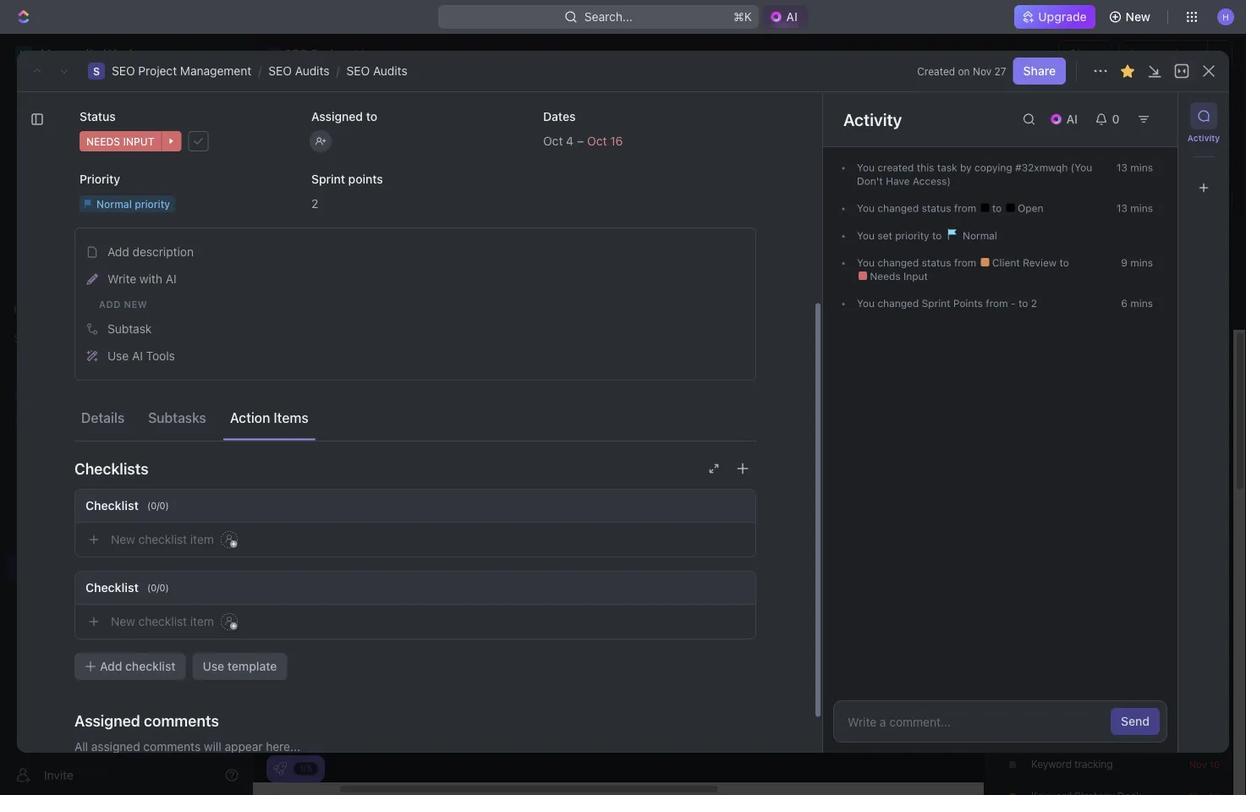 Task type: locate. For each thing, give the bounding box(es) containing it.
new up add checklist button
[[111, 615, 135, 629]]

0 vertical spatial needs input
[[86, 135, 154, 147]]

seo project management, , element
[[267, 47, 281, 61], [88, 63, 105, 80], [15, 559, 32, 576]]

1 horizontal spatial 9
[[1215, 727, 1221, 738]]

seo project management, , element for bottom 'seo project management' link
[[15, 559, 32, 576]]

sprint inside task sidebar content section
[[922, 298, 951, 309]]

comments inside dropdown button
[[144, 712, 219, 730]]

1 13 mins from the top
[[1117, 162, 1154, 174]]

pencil image
[[87, 274, 98, 285]]

new button
[[1103, 3, 1161, 30]]

normal priority
[[96, 198, 170, 210]]

add for add description
[[108, 245, 129, 259]]

0 vertical spatial by
[[961, 162, 972, 174]]

1 vertical spatial assigned
[[74, 712, 140, 730]]

2 checklist from the top
[[85, 581, 139, 595]]

0 vertical spatial (0/0)
[[147, 501, 169, 512]]

0 vertical spatial item
[[190, 533, 214, 547]]

1 horizontal spatial needs
[[870, 270, 901, 282]]

ai
[[787, 10, 798, 24], [1067, 112, 1078, 126], [166, 272, 177, 286], [132, 349, 143, 363]]

s inside "navigation"
[[20, 561, 27, 573]]

0 horizontal spatial assigned
[[74, 712, 140, 730]]

13 down customize button
[[1117, 202, 1128, 214]]

checklist (0/0)
[[85, 499, 169, 513], [85, 581, 169, 595]]

item
[[190, 533, 214, 547], [190, 615, 214, 629]]

add for add checklist
[[100, 660, 122, 674]]

2 13 mins from the top
[[1117, 202, 1154, 214]]

1 vertical spatial changed status from
[[875, 257, 980, 269]]

0 horizontal spatial seo project management
[[41, 560, 184, 574]]

1 horizontal spatial use
[[203, 660, 224, 674]]

subtasks
[[148, 410, 206, 426]]

nov 7
[[1195, 566, 1221, 577], [1195, 598, 1221, 609]]

1 vertical spatial nov 8
[[1194, 695, 1221, 706]]

add new
[[99, 299, 148, 310]]

from down the normal
[[955, 257, 977, 269]]

checklist down checklists at the left bottom of page
[[85, 499, 139, 513]]

29
[[1209, 438, 1221, 449]]

changed status from down access)
[[875, 202, 980, 214]]

0 vertical spatial changed status from
[[875, 202, 980, 214]]

1 changed status from from the top
[[875, 202, 980, 214]]

input up the dashboards link
[[123, 135, 154, 147]]

here...
[[266, 740, 301, 754]]

1 vertical spatial seo project management, , element
[[88, 63, 105, 80]]

priority right set
[[896, 230, 930, 242]]

use left 'template'
[[203, 660, 224, 674]]

comments down assigned comments
[[143, 740, 201, 754]]

13 for changed status from
[[1117, 202, 1128, 214]]

checklist (0/0) down checklists at the left bottom of page
[[85, 499, 169, 513]]

mins up 6 mins
[[1131, 257, 1154, 269]]

needs input down the 'status'
[[86, 135, 154, 147]]

tree containing team space
[[7, 352, 237, 753]]

favorites button
[[7, 300, 65, 320]]

4
[[566, 134, 574, 148]]

2 right -
[[1032, 298, 1038, 309]]

mins down 9 mins
[[1131, 298, 1154, 309]]

checklist
[[138, 533, 187, 547], [138, 615, 187, 629], [125, 660, 176, 674]]

keyword
[[1032, 759, 1072, 770]]

management
[[354, 47, 427, 61], [180, 64, 252, 78], [427, 101, 568, 129], [110, 560, 184, 574]]

2 13 from the top
[[1117, 202, 1128, 214]]

task sidebar content section
[[819, 92, 1178, 753]]

add right 0
[[1125, 109, 1147, 123]]

to left 'open'
[[993, 202, 1005, 214]]

oct for oct 4 – oct 16
[[543, 134, 563, 148]]

2 7 from the top
[[1215, 598, 1221, 609]]

0 horizontal spatial ai button
[[763, 5, 808, 29]]

ai left tools
[[132, 349, 143, 363]]

0 vertical spatial comments
[[144, 712, 219, 730]]

oct left 29
[[1190, 438, 1206, 449]]

by right the sort
[[1025, 307, 1036, 319]]

13 mins
[[1117, 162, 1154, 174], [1117, 202, 1154, 214]]

add for add new
[[99, 299, 121, 310]]

0 horizontal spatial needs input
[[86, 135, 154, 147]]

0 vertical spatial assigned
[[311, 110, 363, 124]]

0 vertical spatial changed
[[878, 202, 919, 214]]

needs input inside dropdown button
[[86, 135, 154, 147]]

1 horizontal spatial sprint
[[922, 298, 951, 309]]

9
[[1122, 257, 1128, 269], [1215, 727, 1221, 738]]

you changed sprint points from - to 2
[[857, 298, 1038, 309]]

activity
[[844, 109, 903, 129], [1188, 133, 1221, 143]]

1 vertical spatial use
[[203, 660, 224, 674]]

1 vertical spatial seo project management
[[41, 560, 184, 574]]

(0/0)
[[147, 501, 169, 512], [147, 583, 169, 594]]

ai inside "button"
[[166, 272, 177, 286]]

priority inside dropdown button
[[135, 198, 170, 210]]

use down subtask
[[108, 349, 129, 363]]

overview link
[[312, 152, 368, 176]]

9 up 10
[[1215, 727, 1221, 738]]

use for use template
[[203, 660, 224, 674]]

0 horizontal spatial 6
[[1122, 298, 1128, 309]]

add inside button
[[1125, 109, 1147, 123]]

add inside add checklist button
[[100, 660, 122, 674]]

status down set priority to
[[922, 257, 952, 269]]

3 you from the top
[[857, 230, 875, 242]]

oct for oct 29
[[1190, 438, 1206, 449]]

add up assigned comments
[[100, 660, 122, 674]]

priority for normal
[[135, 198, 170, 210]]

1 vertical spatial new checklist item
[[111, 615, 214, 629]]

0 vertical spatial new checklist item
[[111, 533, 214, 547]]

1 mins from the top
[[1131, 162, 1154, 174]]

spaces
[[14, 333, 49, 345]]

user group image
[[17, 418, 30, 428]]

0 horizontal spatial seo project management, , element
[[15, 559, 32, 576]]

add description button
[[80, 239, 751, 266]]

2 vertical spatial checklist
[[125, 660, 176, 674]]

0 vertical spatial from
[[955, 202, 977, 214]]

s inside s seo project management
[[271, 49, 277, 59]]

needs down the 'status'
[[86, 135, 120, 147]]

share button down the upgrade
[[1060, 41, 1113, 68]]

changed for needs input
[[878, 257, 919, 269]]

write
[[108, 272, 136, 286]]

checklist (0/0) up add checklist button
[[85, 581, 169, 595]]

2 status from the top
[[922, 257, 952, 269]]

13 mins down 0
[[1117, 162, 1154, 174]]

oct left 4
[[543, 134, 563, 148]]

6
[[1122, 298, 1128, 309], [1215, 534, 1221, 545]]

mins
[[1131, 162, 1154, 174], [1131, 202, 1154, 214], [1131, 257, 1154, 269], [1131, 298, 1154, 309]]

priority down the dashboards link
[[135, 198, 170, 210]]

assigned inside assigned comments dropdown button
[[74, 712, 140, 730]]

assigned
[[311, 110, 363, 124], [74, 712, 140, 730]]

1 8 from the top
[[1215, 663, 1221, 674]]

input down set priority to
[[904, 270, 929, 282]]

1 vertical spatial (0/0)
[[147, 583, 169, 594]]

seo audits link
[[269, 64, 330, 78], [347, 64, 408, 78]]

to
[[366, 110, 378, 124], [993, 202, 1005, 214], [933, 230, 942, 242], [1060, 257, 1070, 269], [1019, 298, 1029, 309]]

1 vertical spatial from
[[955, 257, 977, 269]]

4 mins from the top
[[1131, 298, 1154, 309]]

use template button
[[193, 653, 287, 681]]

2 changed from the top
[[878, 257, 919, 269]]

checklist inside button
[[125, 660, 176, 674]]

0 horizontal spatial 9
[[1122, 257, 1128, 269]]

0 vertical spatial needs
[[86, 135, 120, 147]]

1 vertical spatial sprint
[[922, 298, 951, 309]]

0 vertical spatial seo project management
[[294, 101, 574, 129]]

1 changed from the top
[[878, 202, 919, 214]]

needs input down set priority to
[[868, 270, 929, 282]]

add left new
[[99, 299, 121, 310]]

by right task
[[961, 162, 972, 174]]

0 horizontal spatial input
[[123, 135, 154, 147]]

9 up 6 mins
[[1122, 257, 1128, 269]]

0 vertical spatial activity
[[844, 109, 903, 129]]

1 horizontal spatial /
[[336, 64, 340, 78]]

1 horizontal spatial assigned
[[311, 110, 363, 124]]

1 vertical spatial input
[[904, 270, 929, 282]]

1 vertical spatial ai button
[[1043, 106, 1089, 133]]

seo project management inside sidebar "navigation"
[[41, 560, 184, 574]]

add inside add description button
[[108, 245, 129, 259]]

competitors'
[[1055, 726, 1115, 738]]

1 7 from the top
[[1215, 566, 1221, 577]]

1 vertical spatial item
[[190, 615, 214, 629]]

to right -
[[1019, 298, 1029, 309]]

sort by
[[1002, 307, 1036, 319]]

add for add task
[[1125, 109, 1147, 123]]

seo project management, , element inside sidebar "navigation"
[[15, 559, 32, 576]]

2 vertical spatial from
[[986, 298, 1009, 309]]

(0/0) up add checklist
[[147, 583, 169, 594]]

ai left 0 dropdown button
[[1067, 112, 1078, 126]]

oct left 18 in the right of the page
[[1192, 373, 1208, 384]]

status down access)
[[922, 202, 952, 214]]

template
[[228, 660, 277, 674]]

needs input inside task sidebar content section
[[868, 270, 929, 282]]

1 vertical spatial 13
[[1117, 202, 1128, 214]]

1 vertical spatial 6
[[1215, 534, 1221, 545]]

0 horizontal spatial sprint
[[311, 172, 345, 186]]

tree
[[7, 352, 237, 753]]

sidebar navigation
[[0, 34, 253, 796]]

1 vertical spatial checklist
[[85, 581, 139, 595]]

2 vertical spatial changed
[[878, 298, 919, 309]]

1 vertical spatial changed
[[878, 257, 919, 269]]

13 mins down customize
[[1117, 202, 1154, 214]]

8
[[1215, 663, 1221, 674], [1215, 695, 1221, 706]]

s
[[271, 49, 277, 59], [93, 65, 100, 77], [20, 561, 27, 573]]

you
[[857, 162, 875, 174], [857, 202, 875, 214], [857, 230, 875, 242], [857, 257, 875, 269], [857, 298, 875, 309]]

priority
[[135, 198, 170, 210], [896, 230, 930, 242]]

0 horizontal spatial s
[[20, 561, 27, 573]]

h
[[1223, 12, 1230, 21]]

project
[[311, 47, 351, 61], [138, 64, 177, 78], [345, 101, 422, 129], [67, 560, 107, 574]]

ai button right ⌘k
[[763, 5, 808, 29]]

assigned to
[[311, 110, 378, 124]]

new up automations
[[1126, 10, 1151, 24]]

2
[[311, 197, 319, 211], [1032, 298, 1038, 309]]

new down checklists at the left bottom of page
[[111, 533, 135, 547]]

0 vertical spatial 13
[[1117, 162, 1128, 174]]

2 inside "dropdown button"
[[311, 197, 319, 211]]

0 vertical spatial s
[[271, 49, 277, 59]]

1 vertical spatial status
[[922, 257, 952, 269]]

0 vertical spatial new
[[1126, 10, 1151, 24]]

ai button left 0
[[1043, 106, 1089, 133]]

add up write
[[108, 245, 129, 259]]

share right 27
[[1024, 64, 1056, 78]]

assigned comments button
[[74, 701, 757, 742]]

13 right (you
[[1117, 162, 1128, 174]]

oct left the 25
[[1190, 405, 1206, 416]]

1 horizontal spatial by
[[1025, 307, 1036, 319]]

changed for open
[[878, 202, 919, 214]]

seo project management / seo audits / seo audits
[[112, 64, 408, 78]]

share button
[[1060, 41, 1113, 68], [1014, 58, 1067, 85]]

checklist up add checklist button
[[85, 581, 139, 595]]

13 mins for created this task by copying
[[1117, 162, 1154, 174]]

created
[[878, 162, 915, 174]]

don't
[[857, 175, 883, 187]]

0 vertical spatial ai button
[[763, 5, 808, 29]]

needs
[[86, 135, 120, 147], [870, 270, 901, 282]]

1 checklist from the top
[[85, 499, 139, 513]]

assigned up overview
[[311, 110, 363, 124]]

0 horizontal spatial share
[[1024, 64, 1056, 78]]

1 horizontal spatial input
[[904, 270, 929, 282]]

from for needs input
[[955, 257, 977, 269]]

2 vertical spatial seo project management, , element
[[15, 559, 32, 576]]

0 vertical spatial 8
[[1215, 663, 1221, 674]]

projects link
[[51, 438, 190, 466]]

status
[[922, 202, 952, 214], [922, 257, 952, 269]]

1 nov 8 from the top
[[1194, 663, 1221, 674]]

mins down customize
[[1131, 202, 1154, 214]]

0 horizontal spatial /
[[258, 64, 262, 78]]

2 down sprint points
[[311, 197, 319, 211]]

seo
[[284, 47, 308, 61], [112, 64, 135, 78], [269, 64, 292, 78], [347, 64, 370, 78], [294, 101, 340, 129], [41, 560, 64, 574]]

6 inside task sidebar content section
[[1122, 298, 1128, 309]]

1 item from the top
[[190, 533, 214, 547]]

1 vertical spatial 7
[[1215, 598, 1221, 609]]

1 status from the top
[[922, 202, 952, 214]]

0 horizontal spatial needs
[[86, 135, 120, 147]]

1 horizontal spatial seo project management, , element
[[88, 63, 105, 80]]

#32xmwqh (you don't have access)
[[857, 162, 1093, 187]]

0 vertical spatial seo project management, , element
[[267, 47, 281, 61]]

0 horizontal spatial 2
[[311, 197, 319, 211]]

1 you from the top
[[857, 162, 875, 174]]

1 horizontal spatial 2
[[1032, 298, 1038, 309]]

0 vertical spatial priority
[[135, 198, 170, 210]]

assigned up assigned
[[74, 712, 140, 730]]

ai right with
[[166, 272, 177, 286]]

13 for created this task by copying
[[1117, 162, 1128, 174]]

1 vertical spatial needs
[[870, 270, 901, 282]]

task
[[938, 162, 958, 174]]

find competitors' low-competition topics
[[1032, 726, 1226, 738]]

0 horizontal spatial audits
[[295, 64, 330, 78]]

priority inside task sidebar content section
[[896, 230, 930, 242]]

1 horizontal spatial priority
[[896, 230, 930, 242]]

0 vertical spatial 2
[[311, 197, 319, 211]]

0 vertical spatial use
[[108, 349, 129, 363]]

mins down the add task button at the top right
[[1131, 162, 1154, 174]]

nov 9
[[1194, 727, 1221, 738]]

use
[[108, 349, 129, 363], [203, 660, 224, 674]]

share
[[1070, 47, 1102, 61], [1024, 64, 1056, 78]]

projects
[[51, 445, 95, 459]]

0 vertical spatial status
[[922, 202, 952, 214]]

1 vertical spatial s
[[93, 65, 100, 77]]

0 horizontal spatial by
[[961, 162, 972, 174]]

write with ai
[[108, 272, 177, 286]]

2 nov 8 from the top
[[1194, 695, 1221, 706]]

2 you from the top
[[857, 202, 875, 214]]

needs down set
[[870, 270, 901, 282]]

team space
[[41, 416, 107, 430]]

created
[[918, 65, 956, 77]]

0 vertical spatial 7
[[1215, 566, 1221, 577]]

customize
[[1103, 157, 1162, 171]]

2 nov 7 from the top
[[1195, 598, 1221, 609]]

assigned for assigned comments
[[74, 712, 140, 730]]

0 vertical spatial nov 8
[[1194, 663, 1221, 674]]

(0/0) down checklists at the left bottom of page
[[147, 501, 169, 512]]

1 vertical spatial activity
[[1188, 133, 1221, 143]]

1 vertical spatial by
[[1025, 307, 1036, 319]]

1 13 from the top
[[1117, 162, 1128, 174]]

1 seo audits link from the left
[[269, 64, 330, 78]]

1 vertical spatial 2
[[1032, 298, 1038, 309]]

h button
[[1213, 3, 1240, 30]]

changed status from down set priority to
[[875, 257, 980, 269]]

1/5
[[300, 764, 312, 774]]

5 you from the top
[[857, 298, 875, 309]]

2 changed status from from the top
[[875, 257, 980, 269]]

nov 10
[[1190, 759, 1221, 770]]

client review
[[990, 257, 1060, 269]]

appear
[[225, 740, 263, 754]]

points
[[348, 172, 383, 186]]

2 item from the top
[[190, 615, 214, 629]]

sprint left 'points'
[[922, 298, 951, 309]]

comments up all assigned comments will appear here...
[[144, 712, 219, 730]]

from for open
[[955, 202, 977, 214]]

1 vertical spatial 13 mins
[[1117, 202, 1154, 214]]

new checklist item
[[111, 533, 214, 547], [111, 615, 214, 629]]

ai inside dropdown button
[[1067, 112, 1078, 126]]

set priority to
[[875, 230, 945, 242]]

from up the normal
[[955, 202, 977, 214]]

0 vertical spatial input
[[123, 135, 154, 147]]

sprint down overview
[[311, 172, 345, 186]]

1 horizontal spatial needs input
[[868, 270, 929, 282]]

task sidebar navigation tab list
[[1186, 102, 1223, 201]]

1 horizontal spatial share
[[1070, 47, 1102, 61]]

1 horizontal spatial audits
[[373, 64, 408, 78]]

/
[[258, 64, 262, 78], [336, 64, 340, 78]]

from left -
[[986, 298, 1009, 309]]

3 changed from the top
[[878, 298, 919, 309]]

2 inside task sidebar content section
[[1032, 298, 1038, 309]]

new inside button
[[1126, 10, 1151, 24]]

1 vertical spatial priority
[[896, 230, 930, 242]]

1 vertical spatial needs input
[[868, 270, 929, 282]]

share down the upgrade
[[1070, 47, 1102, 61]]

s seo project management
[[271, 47, 427, 61]]



Task type: describe. For each thing, give the bounding box(es) containing it.
18
[[1210, 373, 1221, 384]]

oct for oct 18
[[1192, 373, 1208, 384]]

home
[[41, 88, 73, 102]]

input inside task sidebar content section
[[904, 270, 929, 282]]

team space link
[[41, 410, 234, 437]]

details
[[81, 410, 125, 426]]

ai right ⌘k
[[787, 10, 798, 24]]

status for needs input
[[922, 257, 952, 269]]

onboarding checklist button image
[[273, 763, 287, 776]]

set
[[878, 230, 893, 242]]

1 checklist (0/0) from the top
[[85, 499, 169, 513]]

automations button
[[1120, 41, 1208, 67]]

–
[[577, 134, 584, 148]]

0
[[1113, 112, 1120, 126]]

keyword tracking
[[1032, 759, 1114, 770]]

ai button
[[1043, 106, 1089, 133]]

1 nov 7 from the top
[[1195, 566, 1221, 577]]

client
[[993, 257, 1021, 269]]

oct right – at the left
[[588, 134, 607, 148]]

activity inside task sidebar content section
[[844, 109, 903, 129]]

to up overview
[[366, 110, 378, 124]]

overview
[[316, 157, 368, 171]]

2 vertical spatial new
[[111, 615, 135, 629]]

tree inside sidebar "navigation"
[[7, 352, 237, 753]]

search...
[[585, 10, 633, 24]]

action
[[230, 410, 270, 426]]

assigned for assigned to
[[311, 110, 363, 124]]

hide button
[[1203, 234, 1235, 254]]

share button right 27
[[1014, 58, 1067, 85]]

priority for set
[[896, 230, 930, 242]]

assigned
[[91, 740, 140, 754]]

1 (0/0) from the top
[[147, 501, 169, 512]]

tools
[[146, 349, 175, 363]]

25
[[1209, 405, 1221, 416]]

upgrade link
[[1015, 5, 1096, 29]]

send button
[[1112, 708, 1161, 736]]

add description
[[108, 245, 194, 259]]

use template
[[203, 660, 277, 674]]

1 horizontal spatial ai button
[[1043, 106, 1089, 133]]

project inside sidebar "navigation"
[[67, 560, 107, 574]]

action items button
[[223, 402, 315, 433]]

inbox link
[[7, 111, 237, 138]]

low-
[[1117, 726, 1138, 738]]

automations
[[1129, 47, 1199, 61]]

10
[[1210, 759, 1221, 770]]

url
[[1069, 694, 1089, 706]]

3 mins from the top
[[1131, 257, 1154, 269]]

created this task by copying
[[875, 162, 1016, 174]]

normal
[[960, 230, 998, 242]]

needs inside task sidebar content section
[[870, 270, 901, 282]]

nov 6
[[1194, 534, 1221, 545]]

checklists button
[[74, 449, 757, 489]]

update url
[[1032, 694, 1089, 706]]

1 horizontal spatial 6
[[1215, 534, 1221, 545]]

seo project management, , element for topmost 'seo project management' link
[[88, 63, 105, 80]]

checklists
[[74, 460, 149, 478]]

9 mins
[[1122, 257, 1154, 269]]

use for use ai tools
[[108, 349, 129, 363]]

description
[[133, 245, 194, 259]]

ai inside button
[[132, 349, 143, 363]]

task
[[1150, 109, 1176, 123]]

subtasks button
[[141, 402, 213, 433]]

1 vertical spatial comments
[[143, 740, 201, 754]]

sort
[[1002, 307, 1022, 319]]

0 vertical spatial checklist
[[138, 533, 187, 547]]

2 / from the left
[[336, 64, 340, 78]]

seo inside sidebar "navigation"
[[41, 560, 64, 574]]

0 button
[[1089, 106, 1131, 133]]

changed status from for open
[[875, 202, 980, 214]]

0 vertical spatial share
[[1070, 47, 1102, 61]]

all
[[74, 740, 88, 754]]

dashboards link
[[7, 168, 237, 196]]

status for open
[[922, 202, 952, 214]]

open
[[1015, 202, 1044, 214]]

new
[[124, 299, 148, 310]]

changed status from for needs input
[[875, 257, 980, 269]]

4 you from the top
[[857, 257, 875, 269]]

status
[[80, 110, 116, 124]]

⌘k
[[734, 10, 752, 24]]

9 inside task sidebar content section
[[1122, 257, 1128, 269]]

s for bottom 'seo project management' link
[[20, 561, 27, 573]]

1 / from the left
[[258, 64, 262, 78]]

sprint points
[[311, 172, 383, 186]]

1 audits from the left
[[295, 64, 330, 78]]

1 vertical spatial checklist
[[138, 615, 187, 629]]

6 mins
[[1122, 298, 1154, 309]]

activity inside task sidebar navigation tab list
[[1188, 133, 1221, 143]]

assigned comments
[[74, 712, 219, 730]]

on
[[959, 65, 971, 77]]

favorites
[[14, 304, 58, 316]]

1 vertical spatial 9
[[1215, 727, 1221, 738]]

13 mins for changed status from
[[1117, 202, 1154, 214]]

1 vertical spatial share
[[1024, 64, 1056, 78]]

2 horizontal spatial seo project management, , element
[[267, 47, 281, 61]]

add task button
[[1114, 102, 1186, 130]]

dates
[[543, 110, 576, 124]]

upgrade
[[1039, 10, 1087, 24]]

have
[[886, 175, 910, 187]]

copying
[[975, 162, 1013, 174]]

add task
[[1125, 109, 1176, 123]]

tasks
[[1205, 308, 1230, 320]]

home link
[[7, 82, 237, 109]]

management inside sidebar "navigation"
[[110, 560, 184, 574]]

-
[[1011, 298, 1016, 309]]

search
[[976, 157, 1015, 171]]

needs input button
[[74, 126, 293, 157]]

2 mins from the top
[[1131, 202, 1154, 214]]

inbox
[[41, 117, 70, 131]]

add checklist
[[100, 660, 176, 674]]

team
[[41, 416, 70, 430]]

input inside dropdown button
[[123, 135, 154, 147]]

onboarding checklist button element
[[273, 763, 287, 776]]

0 vertical spatial sprint
[[311, 172, 345, 186]]

action items
[[230, 410, 309, 426]]

1 vertical spatial seo project management link
[[41, 554, 234, 581]]

needs inside dropdown button
[[86, 135, 120, 147]]

to left the normal
[[933, 230, 942, 242]]

oct for oct 25
[[1190, 405, 1206, 416]]

tasks
[[1002, 235, 1041, 253]]

use ai tools
[[108, 349, 175, 363]]

2 8 from the top
[[1215, 695, 1221, 706]]

1 horizontal spatial seo project management
[[294, 101, 574, 129]]

unscheduled
[[1002, 270, 1070, 283]]

by inside task sidebar content section
[[961, 162, 972, 174]]

0 vertical spatial seo project management link
[[112, 64, 252, 78]]

to right review
[[1060, 257, 1070, 269]]

2 (0/0) from the top
[[147, 583, 169, 594]]

16
[[611, 134, 623, 148]]

2 checklist (0/0) from the top
[[85, 581, 169, 595]]

1 new checklist item from the top
[[111, 533, 214, 547]]

review
[[1023, 257, 1057, 269]]

oct 18
[[1192, 373, 1221, 384]]

2 seo audits link from the left
[[347, 64, 408, 78]]

2 audits from the left
[[373, 64, 408, 78]]

1 vertical spatial new
[[111, 533, 135, 547]]

with
[[140, 272, 162, 286]]

this
[[917, 162, 935, 174]]

use ai tools button
[[80, 343, 751, 370]]

s for topmost 'seo project management' link
[[93, 65, 100, 77]]

space
[[73, 416, 107, 430]]

created on nov 27
[[918, 65, 1007, 77]]

subtask button
[[80, 316, 751, 343]]

2 new checklist item from the top
[[111, 615, 214, 629]]



Task type: vqa. For each thing, say whether or not it's contained in the screenshot.
Dropdown menu image to the middle
no



